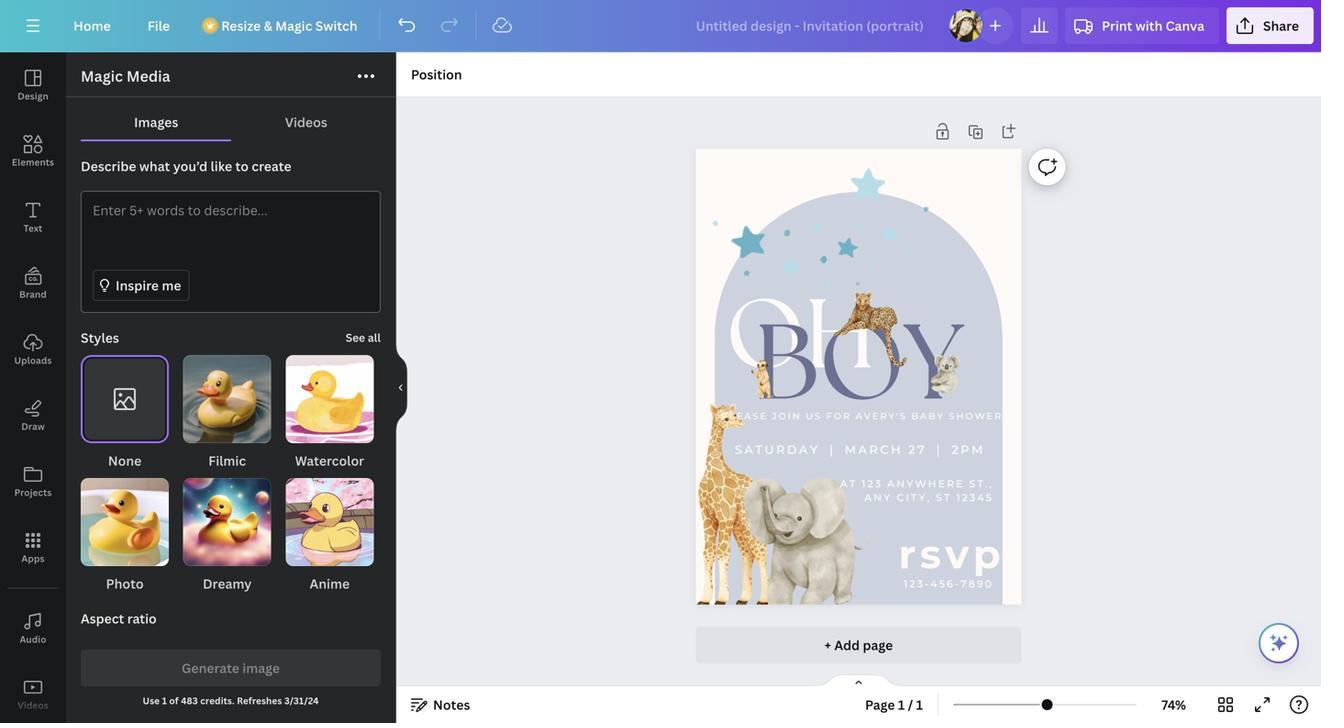 Task type: locate. For each thing, give the bounding box(es) containing it.
with
[[1136, 17, 1163, 34]]

describe what you'd like to create
[[81, 157, 291, 175]]

│ down for
[[825, 442, 840, 457]]

describe
[[81, 157, 136, 175]]

│
[[825, 442, 840, 457], [932, 442, 946, 457]]

refreshes
[[237, 695, 282, 707]]

none
[[108, 452, 142, 469]]

magic inside 'button'
[[275, 17, 312, 34]]

1 for of
[[162, 695, 167, 707]]

see all
[[346, 330, 381, 345]]

us
[[806, 410, 822, 422]]

notes button
[[404, 690, 478, 719]]

print with canva
[[1102, 17, 1205, 34]]

styles
[[81, 329, 119, 346]]

videos button
[[232, 105, 381, 139], [0, 662, 66, 723]]

483
[[181, 695, 198, 707]]

baby
[[912, 410, 945, 422]]

audio
[[20, 633, 46, 646]]

videos button up create
[[232, 105, 381, 139]]

74% button
[[1144, 690, 1204, 719]]

videos down audio
[[18, 699, 48, 712]]

see all button
[[346, 329, 381, 347]]

0 vertical spatial videos button
[[232, 105, 381, 139]]

images
[[134, 113, 178, 131]]

1 horizontal spatial magic
[[275, 17, 312, 34]]

3/31/24
[[284, 695, 319, 707]]

boy
[[755, 304, 963, 423]]

+ add page
[[825, 636, 893, 654]]

draw
[[21, 420, 45, 433]]

share button
[[1227, 7, 1314, 44]]

watercolor
[[295, 452, 364, 469]]

1 for /
[[898, 696, 905, 714]]

generate image button
[[81, 650, 381, 686]]

anime
[[310, 575, 350, 592]]

position
[[411, 66, 462, 83]]

videos button down audio
[[0, 662, 66, 723]]

projects
[[14, 486, 52, 499]]

0 horizontal spatial magic
[[81, 66, 123, 86]]

0 horizontal spatial 1
[[162, 695, 167, 707]]

magic media
[[81, 66, 170, 86]]

1 right /
[[916, 696, 923, 714]]

use 1 of 483 credits. refreshes 3/31/24
[[143, 695, 319, 707]]

0 horizontal spatial videos button
[[0, 662, 66, 723]]

0 vertical spatial videos
[[285, 113, 327, 131]]

notes
[[433, 696, 470, 714]]

123-456-7890
[[904, 578, 994, 590]]

│ right 27
[[932, 442, 946, 457]]

resize
[[221, 17, 261, 34]]

1 left of
[[162, 695, 167, 707]]

1 vertical spatial videos
[[18, 699, 48, 712]]

to
[[235, 157, 249, 175]]

anywhere
[[888, 478, 965, 490]]

dreamy
[[203, 575, 252, 592]]

magic left media
[[81, 66, 123, 86]]

1 horizontal spatial videos
[[285, 113, 327, 131]]

share
[[1264, 17, 1299, 34]]

inspire me button
[[94, 271, 189, 300]]

file
[[148, 17, 170, 34]]

any
[[865, 492, 892, 503]]

magic
[[275, 17, 312, 34], [81, 66, 123, 86]]

1
[[162, 695, 167, 707], [898, 696, 905, 714], [916, 696, 923, 714]]

brand button
[[0, 251, 66, 317]]

like
[[211, 157, 232, 175]]

videos up create
[[285, 113, 327, 131]]

Design title text field
[[681, 7, 941, 44]]

filmic
[[208, 452, 246, 469]]

generate image
[[182, 659, 280, 677]]

resize & magic switch button
[[192, 7, 372, 44]]

Enter 5+ words to describe... text field
[[82, 192, 380, 270]]

march
[[845, 442, 903, 457]]

me
[[162, 277, 181, 294]]

show pages image
[[815, 674, 903, 688]]

print
[[1102, 17, 1133, 34]]

magic right &
[[275, 17, 312, 34]]

main menu bar
[[0, 0, 1321, 52]]

1 horizontal spatial │
[[932, 442, 946, 457]]

aspect ratio
[[81, 610, 157, 627]]

1 horizontal spatial videos button
[[232, 105, 381, 139]]

1 vertical spatial magic
[[81, 66, 123, 86]]

1 horizontal spatial 1
[[898, 696, 905, 714]]

123-
[[904, 578, 931, 590]]

use
[[143, 695, 160, 707]]

0 vertical spatial magic
[[275, 17, 312, 34]]

0 horizontal spatial │
[[825, 442, 840, 457]]

side panel tab list
[[0, 52, 66, 723]]

dreamy group
[[183, 478, 271, 594]]

1 left /
[[898, 696, 905, 714]]

page 1 / 1
[[865, 696, 923, 714]]

1 vertical spatial videos button
[[0, 662, 66, 723]]

0 horizontal spatial videos
[[18, 699, 48, 712]]

st.,
[[969, 478, 994, 490]]

add
[[835, 636, 860, 654]]



Task type: vqa. For each thing, say whether or not it's contained in the screenshot.
left '│'
yes



Task type: describe. For each thing, give the bounding box(es) containing it.
media
[[127, 66, 170, 86]]

of
[[169, 695, 179, 707]]

brand
[[19, 288, 47, 301]]

filmic group
[[183, 355, 271, 471]]

2 │ from the left
[[932, 442, 946, 457]]

videos inside 'side panel' tab list
[[18, 699, 48, 712]]

watercolor group
[[286, 355, 374, 471]]

images button
[[81, 105, 232, 139]]

at
[[840, 478, 857, 490]]

see
[[346, 330, 365, 345]]

audio button
[[0, 596, 66, 662]]

credits.
[[200, 695, 235, 707]]

generate
[[182, 659, 239, 677]]

print with canva button
[[1065, 7, 1220, 44]]

home
[[73, 17, 111, 34]]

you'd
[[173, 157, 208, 175]]

uploads button
[[0, 317, 66, 383]]

text
[[24, 222, 43, 234]]

please
[[721, 410, 768, 422]]

uploads
[[14, 354, 52, 367]]

oh
[[726, 280, 876, 390]]

&
[[264, 17, 272, 34]]

page
[[863, 636, 893, 654]]

canva
[[1166, 17, 1205, 34]]

2pm
[[952, 442, 985, 457]]

for
[[826, 410, 852, 422]]

position button
[[404, 60, 470, 89]]

city,
[[897, 492, 931, 503]]

ratio
[[127, 610, 157, 627]]

apps button
[[0, 515, 66, 581]]

27
[[908, 442, 927, 457]]

create
[[252, 157, 291, 175]]

switch
[[315, 17, 358, 34]]

home link
[[59, 7, 126, 44]]

canva assistant image
[[1268, 632, 1290, 654]]

456-
[[931, 578, 961, 590]]

shower
[[949, 410, 1003, 422]]

saturday │ march 27 │ 2pm
[[735, 442, 985, 457]]

resize & magic switch
[[221, 17, 358, 34]]

elements button
[[0, 118, 66, 184]]

apps
[[21, 552, 45, 565]]

photo group
[[81, 478, 169, 594]]

page
[[865, 696, 895, 714]]

2 horizontal spatial 1
[[916, 696, 923, 714]]

all
[[368, 330, 381, 345]]

/
[[908, 696, 913, 714]]

please join us for avery's baby shower
[[721, 410, 1003, 422]]

anime group
[[286, 478, 374, 594]]

saturday
[[735, 442, 820, 457]]

74%
[[1162, 696, 1187, 714]]

what
[[139, 157, 170, 175]]

+
[[825, 636, 832, 654]]

7890
[[961, 578, 994, 590]]

12345
[[957, 492, 994, 503]]

design
[[18, 90, 49, 102]]

design button
[[0, 52, 66, 118]]

1 │ from the left
[[825, 442, 840, 457]]

file button
[[133, 7, 185, 44]]

elements
[[12, 156, 54, 168]]

none group
[[81, 355, 169, 471]]

+ add page button
[[696, 627, 1022, 663]]

projects button
[[0, 449, 66, 515]]

text button
[[0, 184, 66, 251]]

join
[[772, 410, 802, 422]]

hide image
[[396, 344, 407, 432]]

photo
[[106, 575, 144, 592]]

123
[[862, 478, 883, 490]]

draw button
[[0, 383, 66, 449]]

image
[[243, 659, 280, 677]]

rsvp
[[899, 530, 1005, 578]]

st
[[936, 492, 952, 503]]



